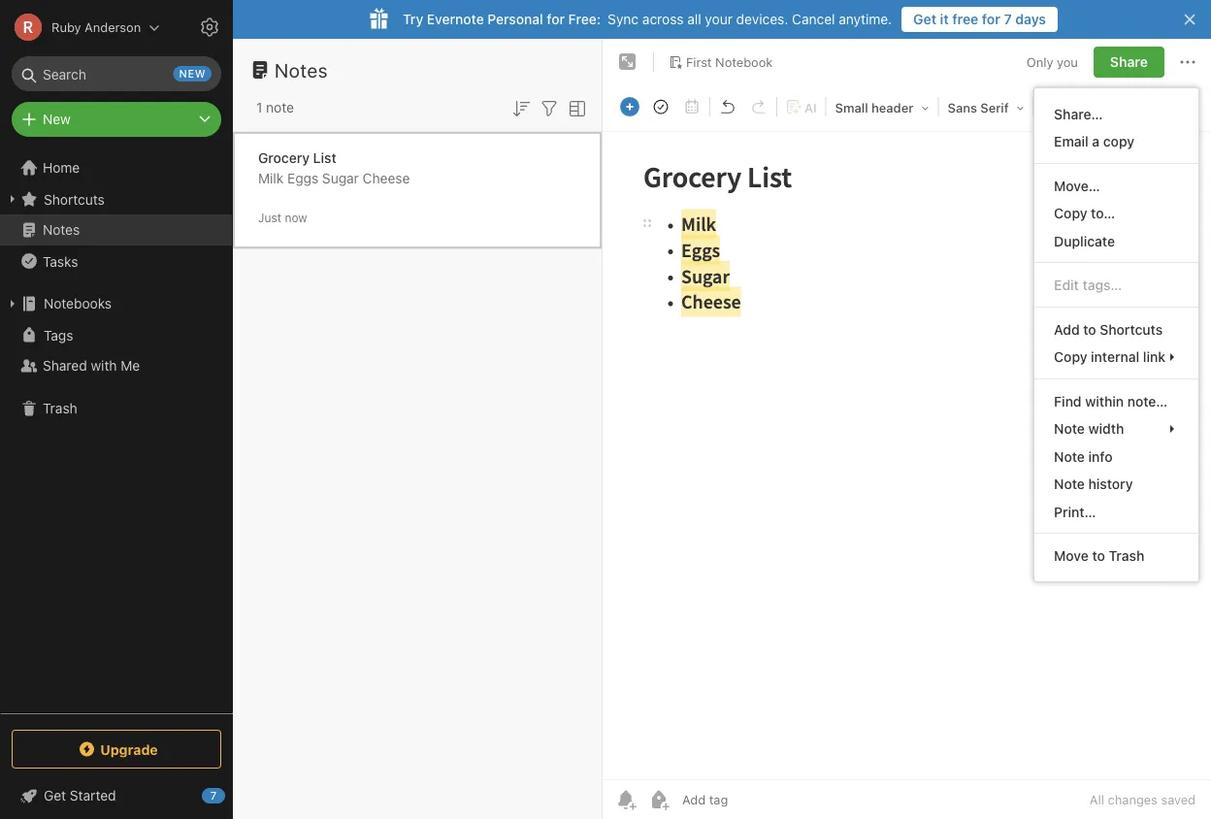 Task type: vqa. For each thing, say whether or not it's contained in the screenshot.
permanent.
no



Task type: describe. For each thing, give the bounding box(es) containing it.
only
[[1027, 55, 1054, 69]]

copy to…
[[1055, 205, 1116, 221]]

new button
[[12, 102, 221, 137]]

for for 7
[[983, 11, 1001, 27]]

add a reminder image
[[615, 788, 638, 812]]

Account field
[[0, 8, 160, 47]]

info
[[1089, 449, 1113, 465]]

upgrade
[[100, 742, 158, 758]]

link
[[1144, 349, 1166, 365]]

trash inside move to trash link
[[1109, 548, 1145, 564]]

find
[[1055, 393, 1082, 409]]

evernote
[[427, 11, 484, 27]]

new
[[179, 67, 206, 80]]

saved
[[1162, 793, 1196, 807]]

note history
[[1055, 476, 1134, 492]]

to…
[[1092, 205, 1116, 221]]

new search field
[[25, 56, 212, 91]]

to for add
[[1084, 321, 1097, 337]]

Note Editor text field
[[603, 132, 1212, 780]]

share button
[[1094, 47, 1165, 78]]

Copy internal link field
[[1035, 343, 1199, 371]]

notebooks link
[[0, 288, 232, 319]]

duplicate link
[[1035, 227, 1199, 255]]

tags…
[[1083, 277, 1123, 293]]

just
[[258, 211, 282, 225]]

tags
[[44, 327, 73, 343]]

move to trash link
[[1035, 542, 1199, 570]]

grocery list
[[258, 150, 337, 166]]

tags button
[[0, 319, 232, 351]]

eggs
[[287, 170, 319, 186]]

sans
[[948, 100, 978, 115]]

cancel
[[792, 11, 836, 27]]

expand notebooks image
[[5, 296, 20, 312]]

note info link
[[1035, 443, 1199, 470]]

ruby
[[51, 20, 81, 34]]

get for get it free for 7 days
[[914, 11, 937, 27]]

7 inside button
[[1005, 11, 1012, 27]]

Font family field
[[942, 93, 1032, 121]]

serif
[[981, 100, 1009, 115]]

move
[[1055, 548, 1089, 564]]

just now
[[258, 211, 307, 225]]

sans serif
[[948, 100, 1009, 115]]

note
[[266, 100, 294, 116]]

shortcuts inside dropdown list menu
[[1100, 321, 1163, 337]]

copy internal link link
[[1035, 343, 1199, 371]]

notes inside 'link'
[[43, 222, 80, 238]]

add to shortcuts link
[[1035, 316, 1199, 343]]

note width
[[1055, 421, 1125, 437]]

grocery
[[258, 150, 310, 166]]

print…
[[1055, 504, 1097, 520]]

personal
[[488, 11, 544, 27]]

trash link
[[0, 393, 232, 424]]

for for free:
[[547, 11, 565, 27]]

copy internal link
[[1055, 349, 1166, 365]]

try evernote personal for free: sync across all your devices. cancel anytime.
[[403, 11, 893, 27]]

email a copy
[[1055, 134, 1135, 150]]

shortcuts inside 'button'
[[44, 191, 105, 207]]

note list element
[[233, 39, 603, 820]]

copy for copy internal link
[[1055, 349, 1088, 365]]

your
[[705, 11, 733, 27]]

notes link
[[0, 215, 232, 246]]

7 inside help and learning task checklist field
[[210, 790, 217, 803]]

1
[[256, 100, 263, 116]]

note for note history
[[1055, 476, 1086, 492]]

shared with me
[[43, 358, 140, 374]]

upgrade button
[[12, 730, 221, 769]]

share…
[[1055, 106, 1103, 122]]

me
[[121, 358, 140, 374]]

sync
[[608, 11, 639, 27]]

all
[[688, 11, 702, 27]]

note info
[[1055, 449, 1113, 465]]

Help and Learning task checklist field
[[0, 781, 233, 812]]

notes inside note list element
[[275, 58, 328, 81]]

a
[[1093, 134, 1100, 150]]

days
[[1016, 11, 1047, 27]]

Insert field
[[616, 93, 645, 120]]

Note width field
[[1035, 415, 1199, 443]]

notebook
[[716, 54, 773, 69]]

more actions image
[[1177, 50, 1200, 74]]

small header
[[836, 100, 914, 115]]

only you
[[1027, 55, 1079, 69]]

get started
[[44, 788, 116, 804]]

click to collapse image
[[226, 784, 240, 807]]

copy for copy to…
[[1055, 205, 1088, 221]]

first
[[687, 54, 712, 69]]

first notebook
[[687, 54, 773, 69]]

add filters image
[[538, 97, 561, 120]]

tree containing home
[[0, 152, 233, 713]]

1 note
[[256, 100, 294, 116]]

first notebook button
[[662, 49, 780, 76]]

add tag image
[[648, 788, 671, 812]]

milk eggs sugar cheese
[[258, 170, 410, 186]]

edit
[[1055, 277, 1080, 293]]

task image
[[648, 93, 675, 120]]

print… link
[[1035, 498, 1199, 526]]

trash inside trash link
[[43, 401, 77, 417]]



Task type: locate. For each thing, give the bounding box(es) containing it.
note for note width
[[1055, 421, 1086, 437]]

notes up note
[[275, 58, 328, 81]]

1 vertical spatial copy
[[1055, 349, 1088, 365]]

undo image
[[715, 93, 742, 120]]

get it free for 7 days button
[[902, 7, 1058, 32]]

shared
[[43, 358, 87, 374]]

new
[[43, 111, 71, 127]]

Add filters field
[[538, 95, 561, 120]]

1 for from the left
[[547, 11, 565, 27]]

cheese
[[363, 170, 410, 186]]

2 copy from the top
[[1055, 349, 1088, 365]]

now
[[285, 211, 307, 225]]

settings image
[[198, 16, 221, 39]]

within
[[1086, 393, 1125, 409]]

shared with me link
[[0, 351, 232, 382]]

1 note from the top
[[1055, 421, 1086, 437]]

move to trash
[[1055, 548, 1145, 564]]

dropdown list menu
[[1035, 100, 1199, 570]]

get left it
[[914, 11, 937, 27]]

expand note image
[[617, 50, 640, 74]]

devices.
[[737, 11, 789, 27]]

home link
[[0, 152, 233, 184]]

to right add at the top of page
[[1084, 321, 1097, 337]]

1 horizontal spatial 7
[[1005, 11, 1012, 27]]

to for move
[[1093, 548, 1106, 564]]

edit tags…
[[1055, 277, 1123, 293]]

note width link
[[1035, 415, 1199, 443]]

width
[[1089, 421, 1125, 437]]

note left the "info"
[[1055, 449, 1086, 465]]

anderson
[[85, 20, 141, 34]]

2 note from the top
[[1055, 449, 1086, 465]]

across
[[643, 11, 684, 27]]

0 horizontal spatial shortcuts
[[44, 191, 105, 207]]

3 note from the top
[[1055, 476, 1086, 492]]

email a copy link
[[1035, 128, 1199, 155]]

1 horizontal spatial trash
[[1109, 548, 1145, 564]]

for inside button
[[983, 11, 1001, 27]]

header
[[872, 100, 914, 115]]

it
[[941, 11, 949, 27]]

get for get started
[[44, 788, 66, 804]]

shortcuts up copy internal link field
[[1100, 321, 1163, 337]]

share
[[1111, 54, 1149, 70]]

2 for from the left
[[983, 11, 1001, 27]]

1 copy from the top
[[1055, 205, 1088, 221]]

note window element
[[603, 39, 1212, 820]]

sugar
[[322, 170, 359, 186]]

note history link
[[1035, 470, 1199, 498]]

get left started
[[44, 788, 66, 804]]

Heading level field
[[829, 93, 937, 121]]

1 vertical spatial note
[[1055, 449, 1086, 465]]

to
[[1084, 321, 1097, 337], [1093, 548, 1106, 564]]

shortcuts
[[44, 191, 105, 207], [1100, 321, 1163, 337]]

0 vertical spatial shortcuts
[[44, 191, 105, 207]]

notes
[[275, 58, 328, 81], [43, 222, 80, 238]]

for left free: on the left of page
[[547, 11, 565, 27]]

note for note info
[[1055, 449, 1086, 465]]

1 vertical spatial notes
[[43, 222, 80, 238]]

changes
[[1108, 793, 1158, 807]]

email
[[1055, 134, 1089, 150]]

more image
[[1037, 93, 1097, 120]]

0 vertical spatial get
[[914, 11, 937, 27]]

0 vertical spatial trash
[[43, 401, 77, 417]]

0 horizontal spatial trash
[[43, 401, 77, 417]]

shortcuts button
[[0, 184, 232, 215]]

1 vertical spatial shortcuts
[[1100, 321, 1163, 337]]

Add tag field
[[681, 792, 826, 808]]

free
[[953, 11, 979, 27]]

you
[[1058, 55, 1079, 69]]

note…
[[1128, 393, 1168, 409]]

Sort options field
[[510, 95, 533, 120]]

shortcuts down home
[[44, 191, 105, 207]]

copy inside field
[[1055, 349, 1088, 365]]

notes up "tasks"
[[43, 222, 80, 238]]

View options field
[[561, 95, 589, 120]]

7 left days
[[1005, 11, 1012, 27]]

move… link
[[1035, 172, 1199, 200]]

small
[[836, 100, 869, 115]]

0 horizontal spatial 7
[[210, 790, 217, 803]]

0 vertical spatial 7
[[1005, 11, 1012, 27]]

1 vertical spatial get
[[44, 788, 66, 804]]

note up print…
[[1055, 476, 1086, 492]]

note inside field
[[1055, 421, 1086, 437]]

edit tags… link
[[1035, 271, 1199, 299]]

tasks
[[43, 253, 78, 269]]

7 left the click to collapse icon
[[210, 790, 217, 803]]

free:
[[569, 11, 601, 27]]

1 vertical spatial trash
[[1109, 548, 1145, 564]]

share… link
[[1035, 100, 1199, 128]]

add to shortcuts
[[1055, 321, 1163, 337]]

internal
[[1092, 349, 1140, 365]]

for right free on the top
[[983, 11, 1001, 27]]

milk
[[258, 170, 284, 186]]

1 vertical spatial 7
[[210, 790, 217, 803]]

tree
[[0, 152, 233, 713]]

0 vertical spatial note
[[1055, 421, 1086, 437]]

1 horizontal spatial get
[[914, 11, 937, 27]]

copy down add at the top of page
[[1055, 349, 1088, 365]]

copy
[[1055, 205, 1088, 221], [1055, 349, 1088, 365]]

ruby anderson
[[51, 20, 141, 34]]

0 vertical spatial copy
[[1055, 205, 1088, 221]]

get
[[914, 11, 937, 27], [44, 788, 66, 804]]

copy to… link
[[1035, 200, 1199, 227]]

0 vertical spatial to
[[1084, 321, 1097, 337]]

home
[[43, 160, 80, 176]]

1 vertical spatial to
[[1093, 548, 1106, 564]]

note
[[1055, 421, 1086, 437], [1055, 449, 1086, 465], [1055, 476, 1086, 492]]

get inside help and learning task checklist field
[[44, 788, 66, 804]]

1 horizontal spatial shortcuts
[[1100, 321, 1163, 337]]

trash down print… link
[[1109, 548, 1145, 564]]

started
[[70, 788, 116, 804]]

1 horizontal spatial for
[[983, 11, 1001, 27]]

all changes saved
[[1090, 793, 1196, 807]]

2 vertical spatial note
[[1055, 476, 1086, 492]]

0 horizontal spatial for
[[547, 11, 565, 27]]

duplicate
[[1055, 233, 1116, 249]]

Search text field
[[25, 56, 208, 91]]

history
[[1089, 476, 1134, 492]]

0 horizontal spatial notes
[[43, 222, 80, 238]]

tasks button
[[0, 246, 232, 277]]

find within note… link
[[1035, 387, 1199, 415]]

find within note…
[[1055, 393, 1168, 409]]

copy
[[1104, 134, 1135, 150]]

all
[[1090, 793, 1105, 807]]

0 vertical spatial notes
[[275, 58, 328, 81]]

list
[[313, 150, 337, 166]]

0 horizontal spatial get
[[44, 788, 66, 804]]

to right move
[[1093, 548, 1106, 564]]

anytime.
[[839, 11, 893, 27]]

More actions field
[[1177, 47, 1200, 78]]

get inside button
[[914, 11, 937, 27]]

copy down move…
[[1055, 205, 1088, 221]]

trash down shared
[[43, 401, 77, 417]]

1 horizontal spatial notes
[[275, 58, 328, 81]]

note down find
[[1055, 421, 1086, 437]]

get it free for 7 days
[[914, 11, 1047, 27]]



